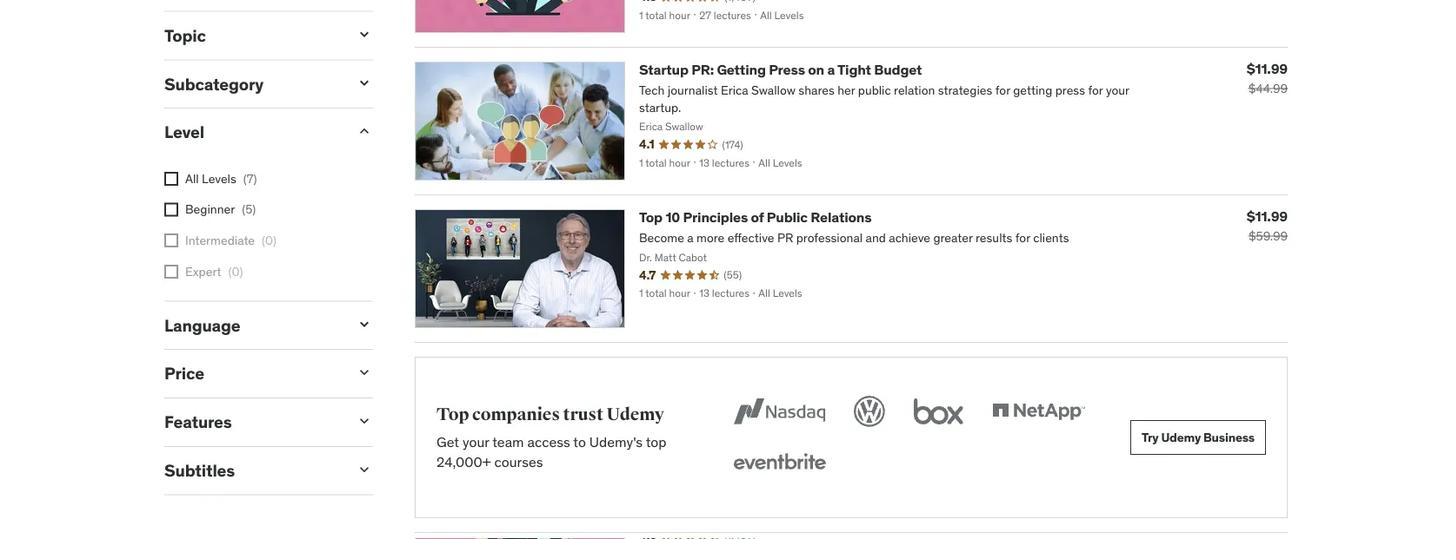Task type: describe. For each thing, give the bounding box(es) containing it.
subcategory
[[164, 73, 263, 94]]

topic button
[[164, 25, 342, 46]]

expert
[[185, 264, 221, 279]]

startup pr: getting press on a tight budget link
[[639, 61, 922, 79]]

topic
[[164, 25, 206, 46]]

principles
[[683, 209, 748, 227]]

top
[[646, 434, 667, 452]]

level button
[[164, 122, 342, 143]]

24,000+
[[436, 453, 491, 471]]

language button
[[164, 315, 342, 336]]

try udemy business
[[1142, 430, 1255, 446]]

box image
[[910, 393, 968, 431]]

language
[[164, 315, 240, 336]]

udemy's
[[589, 434, 643, 452]]

try
[[1142, 430, 1159, 446]]

startup
[[639, 61, 688, 79]]

intermediate
[[185, 233, 255, 248]]

all levels (7)
[[185, 171, 257, 187]]

subtitles
[[164, 461, 235, 482]]

beginner (5)
[[185, 202, 256, 217]]

try udemy business link
[[1130, 421, 1266, 456]]

public
[[767, 209, 808, 227]]

get
[[436, 434, 459, 452]]

top for companies
[[436, 405, 469, 426]]

budget
[[874, 61, 922, 79]]

top 10 principles of public relations link
[[639, 209, 872, 227]]

all
[[185, 171, 199, 187]]

$44.99
[[1248, 81, 1288, 97]]

nasdaq image
[[730, 393, 830, 431]]

(0) for intermediate (0)
[[262, 233, 277, 248]]

top for 10
[[639, 209, 663, 227]]

(5)
[[242, 202, 256, 217]]

companies
[[472, 405, 560, 426]]

features
[[164, 412, 232, 433]]

features button
[[164, 412, 342, 433]]

top companies trust udemy get your team access to udemy's top 24,000+ courses
[[436, 405, 667, 471]]

intermediate (0)
[[185, 233, 277, 248]]

small image for subcategory
[[356, 74, 373, 92]]

(7)
[[243, 171, 257, 187]]

small image for level
[[356, 123, 373, 140]]

subcategory button
[[164, 73, 342, 94]]



Task type: vqa. For each thing, say whether or not it's contained in the screenshot.
bootcamp to the bottom
no



Task type: locate. For each thing, give the bounding box(es) containing it.
0 vertical spatial xsmall image
[[164, 172, 178, 186]]

0 vertical spatial small image
[[356, 74, 373, 92]]

small image for topic
[[356, 26, 373, 43]]

1 xsmall image from the top
[[164, 172, 178, 186]]

udemy inside top companies trust udemy get your team access to udemy's top 24,000+ courses
[[606, 405, 664, 426]]

xsmall image for beginner
[[164, 203, 178, 217]]

1 vertical spatial $11.99
[[1247, 207, 1288, 225]]

$11.99 $59.99
[[1247, 207, 1288, 244]]

1 vertical spatial xsmall image
[[164, 265, 178, 279]]

1 small image from the top
[[356, 26, 373, 43]]

0 vertical spatial xsmall image
[[164, 234, 178, 248]]

1 horizontal spatial top
[[639, 209, 663, 227]]

xsmall image
[[164, 234, 178, 248], [164, 265, 178, 279]]

1 horizontal spatial udemy
[[1161, 430, 1201, 446]]

(0) right intermediate
[[262, 233, 277, 248]]

team
[[492, 434, 524, 452]]

a
[[827, 61, 835, 79]]

getting
[[717, 61, 766, 79]]

trust
[[563, 405, 603, 426]]

1 vertical spatial small image
[[356, 364, 373, 382]]

1 xsmall image from the top
[[164, 234, 178, 248]]

$11.99 for startup pr: getting press on a tight budget
[[1247, 60, 1288, 77]]

small image for features
[[356, 413, 373, 430]]

levels
[[202, 171, 236, 187]]

0 vertical spatial udemy
[[606, 405, 664, 426]]

top left 10
[[639, 209, 663, 227]]

xsmall image left expert
[[164, 265, 178, 279]]

courses
[[494, 453, 543, 471]]

0 horizontal spatial (0)
[[228, 264, 243, 279]]

xsmall image
[[164, 172, 178, 186], [164, 203, 178, 217]]

xsmall image left beginner
[[164, 203, 178, 217]]

small image for language
[[356, 316, 373, 333]]

subtitles button
[[164, 461, 342, 482]]

2 xsmall image from the top
[[164, 203, 178, 217]]

expert (0)
[[185, 264, 243, 279]]

$11.99 up $59.99
[[1247, 207, 1288, 225]]

2 small image from the top
[[356, 123, 373, 140]]

pr:
[[691, 61, 714, 79]]

3 small image from the top
[[356, 316, 373, 333]]

your
[[463, 434, 489, 452]]

business
[[1203, 430, 1255, 446]]

top
[[639, 209, 663, 227], [436, 405, 469, 426]]

price
[[164, 364, 204, 384]]

on
[[808, 61, 824, 79]]

top inside top companies trust udemy get your team access to udemy's top 24,000+ courses
[[436, 405, 469, 426]]

of
[[751, 209, 764, 227]]

(0) down intermediate (0)
[[228, 264, 243, 279]]

$11.99 up $44.99
[[1247, 60, 1288, 77]]

$59.99
[[1249, 229, 1288, 244]]

2 small image from the top
[[356, 364, 373, 382]]

small image for subtitles
[[356, 462, 373, 479]]

0 horizontal spatial top
[[436, 405, 469, 426]]

price button
[[164, 364, 342, 384]]

1 vertical spatial xsmall image
[[164, 203, 178, 217]]

udemy right try
[[1161, 430, 1201, 446]]

eventbrite image
[[730, 445, 830, 483]]

xsmall image left all
[[164, 172, 178, 186]]

xsmall image for expert
[[164, 265, 178, 279]]

1 $11.99 from the top
[[1247, 60, 1288, 77]]

0 vertical spatial top
[[639, 209, 663, 227]]

udemy
[[606, 405, 664, 426], [1161, 430, 1201, 446]]

access
[[527, 434, 570, 452]]

netapp image
[[989, 393, 1089, 431]]

udemy inside 'try udemy business' link
[[1161, 430, 1201, 446]]

xsmall image for intermediate
[[164, 234, 178, 248]]

0 horizontal spatial udemy
[[606, 405, 664, 426]]

tight
[[837, 61, 871, 79]]

1 small image from the top
[[356, 74, 373, 92]]

level
[[164, 122, 204, 143]]

top up get
[[436, 405, 469, 426]]

(0) for expert (0)
[[228, 264, 243, 279]]

xsmall image for all
[[164, 172, 178, 186]]

4 small image from the top
[[356, 413, 373, 430]]

relations
[[811, 209, 872, 227]]

2 $11.99 from the top
[[1247, 207, 1288, 225]]

$11.99
[[1247, 60, 1288, 77], [1247, 207, 1288, 225]]

xsmall image left intermediate
[[164, 234, 178, 248]]

0 vertical spatial (0)
[[262, 233, 277, 248]]

1 vertical spatial udemy
[[1161, 430, 1201, 446]]

5 small image from the top
[[356, 462, 373, 479]]

small image for price
[[356, 364, 373, 382]]

10
[[665, 209, 680, 227]]

1 horizontal spatial (0)
[[262, 233, 277, 248]]

top 10 principles of public relations
[[639, 209, 872, 227]]

0 vertical spatial $11.99
[[1247, 60, 1288, 77]]

startup pr: getting press on a tight budget
[[639, 61, 922, 79]]

1 vertical spatial (0)
[[228, 264, 243, 279]]

volkswagen image
[[850, 393, 889, 431]]

to
[[573, 434, 586, 452]]

1 vertical spatial top
[[436, 405, 469, 426]]

press
[[769, 61, 805, 79]]

small image
[[356, 26, 373, 43], [356, 123, 373, 140], [356, 316, 373, 333], [356, 413, 373, 430], [356, 462, 373, 479]]

$11.99 for top 10 principles of public relations
[[1247, 207, 1288, 225]]

(0)
[[262, 233, 277, 248], [228, 264, 243, 279]]

beginner
[[185, 202, 235, 217]]

udemy up udemy's
[[606, 405, 664, 426]]

2 xsmall image from the top
[[164, 265, 178, 279]]

$11.99 $44.99
[[1247, 60, 1288, 97]]

small image
[[356, 74, 373, 92], [356, 364, 373, 382]]



